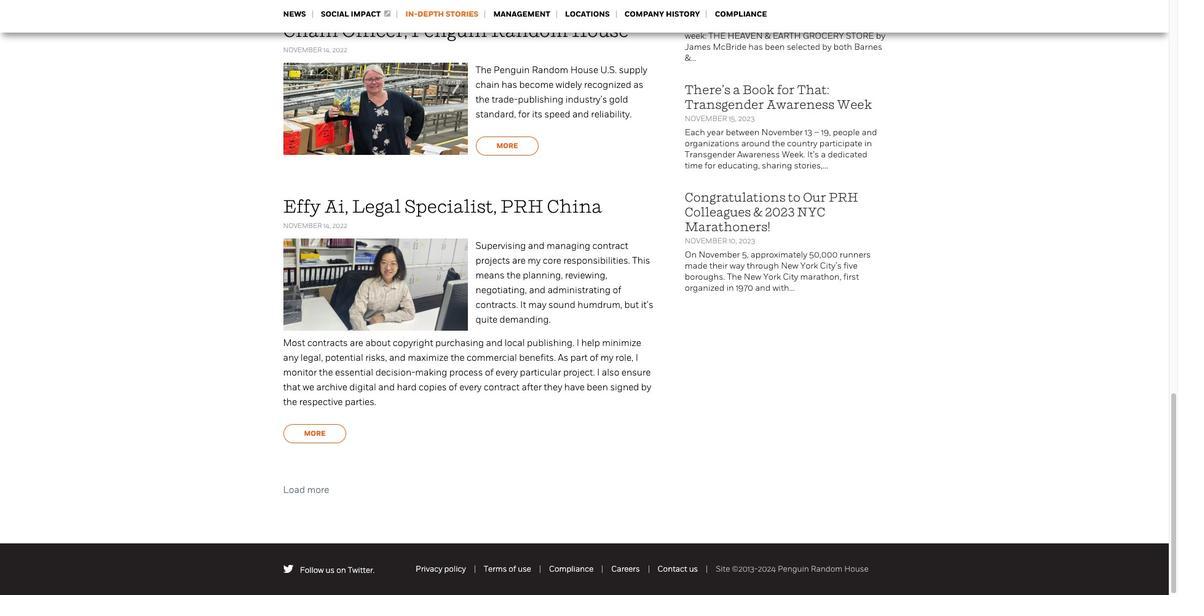 Task type: locate. For each thing, give the bounding box(es) containing it.
2023 right 15,
[[739, 114, 755, 123]]

every down process at the left bottom of page
[[460, 382, 482, 393]]

2 2022 from the top
[[333, 222, 347, 230]]

1 horizontal spatial a
[[821, 150, 826, 160]]

every down commercial
[[496, 367, 518, 378]]

1 vertical spatial york
[[764, 272, 781, 282]]

november up riverhead
[[685, 7, 727, 15]]

legal,
[[301, 353, 323, 364]]

of right part
[[590, 353, 599, 364]]

mcbride
[[713, 42, 747, 52]]

1 horizontal spatial in
[[865, 138, 872, 149]]

been down also
[[587, 382, 608, 393]]

0 horizontal spatial my
[[528, 255, 541, 266]]

awareness up 13
[[767, 97, 835, 112]]

1 horizontal spatial to
[[835, 20, 843, 30]]

year
[[708, 127, 724, 138]]

been
[[765, 42, 785, 52], [587, 382, 608, 393]]

hard
[[397, 382, 417, 393]]

2 vertical spatial for
[[705, 161, 716, 171]]

1 horizontal spatial prh
[[829, 190, 859, 205]]

0 vertical spatial house
[[572, 20, 629, 41]]

0 horizontal spatial in
[[727, 283, 734, 293]]

0 vertical spatial new
[[781, 261, 799, 271]]

for inside the penguin random house u.s. supply chain has become widely recognized as the trade-publishing industry's gold standard, for its speed and reliability.
[[518, 109, 530, 120]]

my inside supervising and managing contract projects are my core responsibilities. this means the planning, reviewing, negotiating, and administrating of contracts. it may sound humdrum, but it's quite demanding.
[[528, 255, 541, 266]]

0 vertical spatial penguin
[[412, 20, 488, 41]]

its
[[532, 109, 543, 120]]

contract inside the most contracts are about copyright purchasing and local publishing. i help minimize any legal, potential risks, and maximize the commercial benefits. as part of my role, i monitor the essential decision-making process of every particular project. i also ensure that we archive digital and hard copies of every contract after they have been signed by the respective parties.
[[484, 382, 520, 393]]

1 2022 from the top
[[333, 46, 347, 54]]

a right it's
[[821, 150, 826, 160]]

1 horizontal spatial by
[[823, 42, 832, 52]]

by inside the most contracts are about copyright purchasing and local publishing. i help minimize any legal, potential risks, and maximize the commercial benefits. as part of my role, i monitor the essential decision-making process of every particular project. i also ensure that we archive digital and hard copies of every contract after they have been signed by the respective parties.
[[642, 382, 652, 393]]

1 horizontal spatial more link
[[476, 137, 539, 156]]

compliance up books
[[715, 9, 768, 19]]

load
[[283, 485, 305, 496]]

compliance
[[715, 9, 768, 19], [549, 565, 594, 574]]

for left its
[[518, 109, 530, 120]]

marathon,
[[801, 272, 842, 282]]

0 horizontal spatial are
[[350, 338, 364, 349]]

0 horizontal spatial the
[[476, 65, 492, 76]]

random up become
[[532, 65, 569, 76]]

1 vertical spatial 14,
[[324, 222, 331, 230]]

my up also
[[601, 353, 614, 364]]

13
[[805, 127, 813, 138]]

there's a book for that: transgender awareness week november 15, 2023 each year between november 13 – 19, people and organizations around the country participate in transgender awareness week. it's a dedicated time for educating, sharing stories,…
[[685, 82, 878, 171]]

0 horizontal spatial &
[[470, 0, 483, 18]]

10,
[[729, 237, 738, 245]]

core
[[543, 255, 562, 266]]

1 vertical spatial in
[[727, 283, 734, 293]]

1 vertical spatial contract
[[484, 382, 520, 393]]

1 vertical spatial every
[[460, 382, 482, 393]]

project.
[[563, 367, 595, 378]]

danek,
[[361, 0, 423, 18]]

new up 1970
[[744, 272, 762, 282]]

0 vertical spatial transgender
[[685, 97, 765, 112]]

0 vertical spatial a
[[733, 82, 741, 97]]

i left help
[[577, 338, 580, 349]]

us for contact
[[689, 565, 698, 574]]

of up the humdrum,
[[613, 285, 622, 296]]

1 vertical spatial i
[[636, 353, 639, 364]]

in-depth stories link
[[406, 9, 479, 19]]

compliance link up books
[[715, 9, 768, 19]]

contract left after at the bottom of page
[[484, 382, 520, 393]]

privacy policy link
[[416, 565, 466, 574]]

for right the book
[[777, 82, 795, 97]]

2 vertical spatial penguin
[[778, 565, 810, 574]]

the down chain
[[476, 94, 490, 105]]

1 horizontal spatial are
[[512, 255, 526, 266]]

1 horizontal spatial the
[[727, 272, 742, 282]]

york up marathon,
[[801, 261, 819, 271]]

company history link
[[625, 9, 700, 19]]

process
[[450, 367, 483, 378]]

and right people
[[862, 127, 878, 138]]

–
[[815, 127, 820, 138]]

november inside november 16, 2023 riverhead books had two big reasons to cheer this week: the heaven & earth grocery store by james mcbride has been selected by both barnes &…
[[685, 7, 727, 15]]

locations link
[[565, 9, 610, 19]]

more
[[307, 485, 329, 496]]

by down ensure
[[642, 382, 652, 393]]

minimize
[[602, 338, 642, 349]]

are up potential
[[350, 338, 364, 349]]

1 vertical spatial awareness
[[738, 150, 780, 160]]

us
[[689, 565, 698, 574], [326, 566, 335, 575]]

a left the book
[[733, 82, 741, 97]]

reasons
[[802, 20, 833, 30]]

0 vertical spatial by
[[877, 31, 886, 41]]

more
[[497, 142, 518, 151], [304, 429, 326, 439]]

0 horizontal spatial been
[[587, 382, 608, 393]]

york down through
[[764, 272, 781, 282]]

on
[[685, 250, 697, 260]]

of
[[613, 285, 622, 296], [590, 353, 599, 364], [485, 367, 494, 378], [449, 382, 458, 393], [509, 565, 516, 574]]

and right 1970
[[756, 283, 771, 293]]

the inside congratulations to our prh colleagues & 2023 nyc marathoners! november 10, 2023 on november 5, approximately 50,000 runners made their way through new york city's five boroughs. the new york city marathon, first organized in 1970 and with…
[[727, 272, 742, 282]]

2 horizontal spatial by
[[877, 31, 886, 41]]

0 vertical spatial 2022
[[333, 46, 347, 54]]

0 vertical spatial my
[[528, 255, 541, 266]]

0 vertical spatial random
[[491, 20, 569, 41]]

my
[[528, 255, 541, 266], [601, 353, 614, 364]]

it
[[521, 300, 526, 311]]

0 horizontal spatial more link
[[283, 425, 347, 444]]

more down respective
[[304, 429, 326, 439]]

compliance link
[[715, 9, 768, 19], [549, 565, 594, 574]]

has up trade-
[[502, 79, 517, 90]]

digital
[[350, 382, 376, 393]]

heaven
[[728, 31, 763, 41]]

0 horizontal spatial i
[[577, 338, 580, 349]]

1 vertical spatial has
[[502, 79, 517, 90]]

marathoners!
[[685, 220, 771, 234]]

congratulations to our prh colleagues & 2023 nyc marathoners! november 10, 2023 on november 5, approximately 50,000 runners made their way through new york city's five boroughs. the new york city marathon, first organized in 1970 and with…
[[685, 190, 871, 293]]

1 horizontal spatial my
[[601, 353, 614, 364]]

both
[[834, 42, 853, 52]]

monitor
[[283, 367, 317, 378]]

supply
[[619, 65, 648, 76]]

maximize
[[408, 353, 449, 364]]

0 horizontal spatial more
[[304, 429, 326, 439]]

1 vertical spatial &
[[765, 31, 771, 41]]

house inside annette danek, evp & chief supply chain officer, penguin random house november 14, 2022
[[572, 20, 629, 41]]

0 vertical spatial 14,
[[324, 46, 331, 54]]

november inside annette danek, evp & chief supply chain officer, penguin random house november 14, 2022
[[283, 46, 322, 54]]

0 vertical spatial been
[[765, 42, 785, 52]]

by
[[877, 31, 886, 41], [823, 42, 832, 52], [642, 382, 652, 393]]

penguin down in-depth stories link
[[412, 20, 488, 41]]

become
[[520, 79, 554, 90]]

0 vertical spatial more
[[497, 142, 518, 151]]

made
[[685, 261, 708, 271]]

2 vertical spatial by
[[642, 382, 652, 393]]

1 vertical spatial to
[[789, 190, 801, 205]]

1 vertical spatial for
[[518, 109, 530, 120]]

they
[[544, 382, 563, 393]]

to
[[835, 20, 843, 30], [789, 190, 801, 205]]

1 vertical spatial random
[[532, 65, 569, 76]]

in up dedicated
[[865, 138, 872, 149]]

1 horizontal spatial been
[[765, 42, 785, 52]]

0 horizontal spatial has
[[502, 79, 517, 90]]

boroughs.
[[685, 272, 725, 282]]

1 vertical spatial penguin
[[494, 65, 530, 76]]

us right contact
[[689, 565, 698, 574]]

are
[[512, 255, 526, 266], [350, 338, 364, 349]]

risks,
[[366, 353, 387, 364]]

quite
[[476, 314, 498, 325]]

0 vertical spatial &
[[470, 0, 483, 18]]

compliance link right use
[[549, 565, 594, 574]]

and down industry's
[[573, 109, 589, 120]]

awareness down around
[[738, 150, 780, 160]]

0 horizontal spatial prh
[[501, 196, 544, 217]]

2022 down ai, on the left top of the page
[[333, 222, 347, 230]]

i left also
[[597, 367, 600, 378]]

0 horizontal spatial compliance link
[[549, 565, 594, 574]]

penguin
[[412, 20, 488, 41], [494, 65, 530, 76], [778, 565, 810, 574]]

transgender down organizations
[[685, 150, 736, 160]]

first
[[844, 272, 860, 282]]

0 vertical spatial the
[[476, 65, 492, 76]]

random down management
[[491, 20, 569, 41]]

0 vertical spatial has
[[749, 42, 763, 52]]

the
[[476, 65, 492, 76], [727, 272, 742, 282]]

1 vertical spatial by
[[823, 42, 832, 52]]

19,
[[822, 127, 831, 138]]

prh up supervising
[[501, 196, 544, 217]]

0 vertical spatial every
[[496, 367, 518, 378]]

november
[[685, 7, 727, 15], [283, 46, 322, 54], [685, 114, 727, 123], [762, 127, 803, 138], [283, 222, 322, 230], [685, 237, 727, 245], [699, 250, 740, 260]]

local
[[505, 338, 525, 349]]

1 vertical spatial new
[[744, 272, 762, 282]]

chief
[[487, 0, 536, 18]]

specialist,
[[405, 196, 497, 217]]

0 horizontal spatial us
[[326, 566, 335, 575]]

riverhead
[[685, 20, 725, 30]]

0 vertical spatial york
[[801, 261, 819, 271]]

1 vertical spatial compliance link
[[549, 565, 594, 574]]

has down 'heaven'
[[749, 42, 763, 52]]

privacy policy
[[416, 565, 466, 574]]

14, down chain
[[324, 46, 331, 54]]

& inside november 16, 2023 riverhead books had two big reasons to cheer this week: the heaven & earth grocery store by james mcbride has been selected by both barnes &…
[[765, 31, 771, 41]]

more link
[[476, 137, 539, 156], [283, 425, 347, 444]]

more link down standard,
[[476, 137, 539, 156]]

in left 1970
[[727, 283, 734, 293]]

penguin right 2024
[[778, 565, 810, 574]]

the up negotiating,
[[507, 270, 521, 281]]

the inside 'there's a book for that: transgender awareness week november 15, 2023 each year between november 13 – 19, people and organizations around the country participate in transgender awareness week. it's a dedicated time for educating, sharing stories,…'
[[772, 138, 785, 149]]

the up chain
[[476, 65, 492, 76]]

company history
[[625, 9, 700, 19]]

& inside congratulations to our prh colleagues & 2023 nyc marathoners! november 10, 2023 on november 5, approximately 50,000 runners made their way through new york city's five boroughs. the new york city marathon, first organized in 1970 and with…
[[754, 205, 763, 220]]

of down process at the left bottom of page
[[449, 382, 458, 393]]

contract up responsibilities.
[[593, 241, 629, 252]]

compliance right use
[[549, 565, 594, 574]]

november down chain
[[283, 46, 322, 54]]

&
[[470, 0, 483, 18], [765, 31, 771, 41], [754, 205, 763, 220]]

1 transgender from the top
[[685, 97, 765, 112]]

there's
[[685, 82, 731, 97]]

november up "on"
[[685, 237, 727, 245]]

prh inside effy ai, legal specialist, prh china november 14, 2022
[[501, 196, 544, 217]]

1 vertical spatial my
[[601, 353, 614, 364]]

been inside november 16, 2023 riverhead books had two big reasons to cheer this week: the heaven & earth grocery store by james mcbride has been selected by both barnes &…
[[765, 42, 785, 52]]

0 vertical spatial are
[[512, 255, 526, 266]]

u.s.
[[601, 65, 617, 76]]

0 vertical spatial compliance
[[715, 9, 768, 19]]

0 horizontal spatial to
[[789, 190, 801, 205]]

to inside congratulations to our prh colleagues & 2023 nyc marathoners! november 10, 2023 on november 5, approximately 50,000 runners made their way through new york city's five boroughs. the new york city marathon, first organized in 1970 and with…
[[789, 190, 801, 205]]

transgender up 15,
[[685, 97, 765, 112]]

november up year
[[685, 114, 727, 123]]

contact us
[[658, 565, 698, 574]]

the up week.
[[772, 138, 785, 149]]

for right time
[[705, 161, 716, 171]]

2023
[[739, 7, 756, 15], [739, 114, 755, 123], [765, 205, 795, 220], [739, 237, 756, 245]]

us left on
[[326, 566, 335, 575]]

and
[[573, 109, 589, 120], [862, 127, 878, 138], [528, 241, 545, 252], [756, 283, 771, 293], [529, 285, 546, 296], [486, 338, 503, 349], [389, 353, 406, 364], [378, 382, 395, 393]]

2 vertical spatial i
[[597, 367, 600, 378]]

0 horizontal spatial by
[[642, 382, 652, 393]]

the
[[709, 31, 726, 41]]

1 vertical spatial house
[[571, 65, 599, 76]]

are down supervising
[[512, 255, 526, 266]]

as
[[558, 353, 569, 364]]

2 14, from the top
[[324, 222, 331, 230]]

prh inside congratulations to our prh colleagues & 2023 nyc marathoners! november 10, 2023 on november 5, approximately 50,000 runners made their way through new york city's five boroughs. the new york city marathon, first organized in 1970 and with…
[[829, 190, 859, 205]]

penguin inside annette danek, evp & chief supply chain officer, penguin random house november 14, 2022
[[412, 20, 488, 41]]

help
[[582, 338, 600, 349]]

new up city
[[781, 261, 799, 271]]

2023 right 16,
[[739, 7, 756, 15]]

the inside the penguin random house u.s. supply chain has become widely recognized as the trade-publishing industry's gold standard, for its speed and reliability.
[[476, 94, 490, 105]]

the down 'way'
[[727, 272, 742, 282]]

1970
[[736, 283, 754, 293]]

my up "planning,"
[[528, 255, 541, 266]]

penguin up chain
[[494, 65, 530, 76]]

random inside the penguin random house u.s. supply chain has become widely recognized as the trade-publishing industry's gold standard, for its speed and reliability.
[[532, 65, 569, 76]]

by down this at the top right of page
[[877, 31, 886, 41]]

to left the our
[[789, 190, 801, 205]]

2 horizontal spatial for
[[777, 82, 795, 97]]

been inside the most contracts are about copyright purchasing and local publishing. i help minimize any legal, potential risks, and maximize the commercial benefits. as part of my role, i monitor the essential decision-making process of every particular project. i also ensure that we archive digital and hard copies of every contract after they have been signed by the respective parties.
[[587, 382, 608, 393]]

and down decision-
[[378, 382, 395, 393]]

essential
[[335, 367, 374, 378]]

2023 left nyc
[[765, 205, 795, 220]]

2 horizontal spatial &
[[765, 31, 771, 41]]

14, down ai, on the left top of the page
[[324, 222, 331, 230]]

0 vertical spatial contract
[[593, 241, 629, 252]]

are inside the most contracts are about copyright purchasing and local publishing. i help minimize any legal, potential risks, and maximize the commercial benefits. as part of my role, i monitor the essential decision-making process of every particular project. i also ensure that we archive digital and hard copies of every contract after they have been signed by the respective parties.
[[350, 338, 364, 349]]

november down effy
[[283, 222, 322, 230]]

2022
[[333, 46, 347, 54], [333, 222, 347, 230]]

0 vertical spatial for
[[777, 82, 795, 97]]

history
[[666, 9, 700, 19]]

1 vertical spatial been
[[587, 382, 608, 393]]

2022 down chain
[[333, 46, 347, 54]]

1 horizontal spatial for
[[705, 161, 716, 171]]

by down grocery
[[823, 42, 832, 52]]

contract inside supervising and managing contract projects are my core responsibilities. this means the planning, reviewing, negotiating, and administrating of contracts. it may sound humdrum, but it's quite demanding.
[[593, 241, 629, 252]]

14, inside effy ai, legal specialist, prh china november 14, 2022
[[324, 222, 331, 230]]

& inside annette danek, evp & chief supply chain officer, penguin random house november 14, 2022
[[470, 0, 483, 18]]

1 horizontal spatial &
[[754, 205, 763, 220]]

more down standard,
[[497, 142, 518, 151]]

prh right the our
[[829, 190, 859, 205]]

1 horizontal spatial has
[[749, 42, 763, 52]]

effy ai, legal specialist, prh china link
[[283, 196, 603, 217]]

more link down respective
[[283, 425, 347, 444]]

random right 2024
[[811, 565, 843, 574]]

to left cheer
[[835, 20, 843, 30]]

0 horizontal spatial penguin
[[412, 20, 488, 41]]

1 14, from the top
[[324, 46, 331, 54]]

i right role,
[[636, 353, 639, 364]]

new
[[781, 261, 799, 271], [744, 272, 762, 282]]

1 horizontal spatial penguin
[[494, 65, 530, 76]]

week
[[838, 97, 873, 112]]

1 horizontal spatial i
[[597, 367, 600, 378]]

16,
[[729, 7, 737, 15]]

1 horizontal spatial contract
[[593, 241, 629, 252]]

2 horizontal spatial penguin
[[778, 565, 810, 574]]

1 horizontal spatial compliance link
[[715, 9, 768, 19]]

as
[[634, 79, 644, 90]]

0 vertical spatial to
[[835, 20, 843, 30]]

0 horizontal spatial a
[[733, 82, 741, 97]]

1 vertical spatial the
[[727, 272, 742, 282]]

impact
[[351, 9, 381, 19]]

©2013-
[[732, 565, 758, 574]]

0 horizontal spatial contract
[[484, 382, 520, 393]]

been down earth in the top right of the page
[[765, 42, 785, 52]]

also
[[602, 367, 620, 378]]

november up 'their' on the top of page
[[699, 250, 740, 260]]



Task type: vqa. For each thing, say whether or not it's contained in the screenshot.
Oppenheimer.
no



Task type: describe. For each thing, give the bounding box(es) containing it.
november up country on the top right of page
[[762, 127, 803, 138]]

and up commercial
[[486, 338, 503, 349]]

load more
[[283, 485, 329, 496]]

city's
[[820, 261, 842, 271]]

week:
[[685, 31, 707, 41]]

the up archive
[[319, 367, 333, 378]]

ai,
[[325, 196, 349, 217]]

of down commercial
[[485, 367, 494, 378]]

effy ai, legal specialist, prh china november 14, 2022
[[283, 196, 603, 230]]

book
[[743, 82, 775, 97]]

the inside the penguin random house u.s. supply chain has become widely recognized as the trade-publishing industry's gold standard, for its speed and reliability.
[[476, 65, 492, 76]]

and up may
[[529, 285, 546, 296]]

their
[[710, 261, 728, 271]]

2022 inside annette danek, evp & chief supply chain officer, penguin random house november 14, 2022
[[333, 46, 347, 54]]

commercial
[[467, 353, 517, 364]]

2023 inside november 16, 2023 riverhead books had two big reasons to cheer this week: the heaven & earth grocery store by james mcbride has been selected by both barnes &…
[[739, 7, 756, 15]]

14, inside annette danek, evp & chief supply chain officer, penguin random house november 14, 2022
[[324, 46, 331, 54]]

widely
[[556, 79, 582, 90]]

twitter.
[[348, 566, 375, 575]]

2023 up 5,
[[739, 237, 756, 245]]

humdrum,
[[578, 300, 623, 311]]

1 horizontal spatial every
[[496, 367, 518, 378]]

and up core
[[528, 241, 545, 252]]

potential
[[325, 353, 363, 364]]

this
[[870, 20, 885, 30]]

penguin inside the penguin random house u.s. supply chain has become widely recognized as the trade-publishing industry's gold standard, for its speed and reliability.
[[494, 65, 530, 76]]

0 vertical spatial awareness
[[767, 97, 835, 112]]

0 vertical spatial compliance link
[[715, 9, 768, 19]]

time
[[685, 161, 703, 171]]

supply
[[539, 0, 602, 18]]

my inside the most contracts are about copyright purchasing and local publishing. i help minimize any legal, potential risks, and maximize the commercial benefits. as part of my role, i monitor the essential decision-making process of every particular project. i also ensure that we archive digital and hard copies of every contract after they have been signed by the respective parties.
[[601, 353, 614, 364]]

2 vertical spatial random
[[811, 565, 843, 574]]

terms of use
[[484, 565, 531, 574]]

us for follow
[[326, 566, 335, 575]]

random inside annette danek, evp & chief supply chain officer, penguin random house november 14, 2022
[[491, 20, 569, 41]]

in inside 'there's a book for that: transgender awareness week november 15, 2023 each year between november 13 – 19, people and organizations around the country participate in transgender awareness week. it's a dedicated time for educating, sharing stories,…'
[[865, 138, 872, 149]]

two
[[771, 20, 785, 30]]

2024
[[758, 565, 776, 574]]

1 horizontal spatial compliance
[[715, 9, 768, 19]]

and inside 'there's a book for that: transgender awareness week november 15, 2023 each year between november 13 – 19, people and organizations around the country participate in transgender awareness week. it's a dedicated time for educating, sharing stories,…'
[[862, 127, 878, 138]]

supervising and managing contract projects are my core responsibilities. this means the planning, reviewing, negotiating, and administrating of contracts. it may sound humdrum, but it's quite demanding.
[[476, 241, 654, 325]]

gold
[[610, 94, 628, 105]]

books
[[727, 20, 752, 30]]

dedicated
[[828, 150, 868, 160]]

and inside the penguin random house u.s. supply chain has become widely recognized as the trade-publishing industry's gold standard, for its speed and reliability.
[[573, 109, 589, 120]]

means
[[476, 270, 505, 281]]

0 horizontal spatial every
[[460, 382, 482, 393]]

supervising
[[476, 241, 526, 252]]

0 horizontal spatial york
[[764, 272, 781, 282]]

speed
[[545, 109, 571, 120]]

and up decision-
[[389, 353, 406, 364]]

most contracts are about copyright purchasing and local publishing. i help minimize any legal, potential risks, and maximize the commercial benefits. as part of my role, i monitor the essential decision-making process of every particular project. i also ensure that we archive digital and hard copies of every contract after they have been signed by the respective parties.
[[283, 338, 652, 408]]

0 vertical spatial i
[[577, 338, 580, 349]]

grocery
[[803, 31, 844, 41]]

contracts.
[[476, 300, 518, 311]]

0 horizontal spatial new
[[744, 272, 762, 282]]

has inside the penguin random house u.s. supply chain has become widely recognized as the trade-publishing industry's gold standard, for its speed and reliability.
[[502, 79, 517, 90]]

1 vertical spatial a
[[821, 150, 826, 160]]

site
[[716, 565, 730, 574]]

and inside congratulations to our prh colleagues & 2023 nyc marathoners! november 10, 2023 on november 5, approximately 50,000 runners made their way through new york city's five boroughs. the new york city marathon, first organized in 1970 and with…
[[756, 283, 771, 293]]

2 transgender from the top
[[685, 150, 736, 160]]

stories
[[446, 9, 479, 19]]

0 vertical spatial more link
[[476, 137, 539, 156]]

but
[[625, 300, 639, 311]]

officer,
[[342, 20, 408, 41]]

colleagues
[[685, 205, 751, 220]]

publishing.
[[527, 338, 575, 349]]

50,000
[[810, 250, 838, 260]]

through
[[747, 261, 779, 271]]

city
[[783, 272, 799, 282]]

the down purchasing
[[451, 353, 465, 364]]

responsibilities.
[[564, 255, 630, 266]]

it's
[[641, 300, 654, 311]]

2 vertical spatial house
[[845, 565, 869, 574]]

demanding.
[[500, 314, 551, 325]]

five
[[844, 261, 858, 271]]

china
[[547, 196, 603, 217]]

archive
[[317, 382, 347, 393]]

contact us link
[[658, 565, 698, 574]]

reviewing,
[[565, 270, 608, 281]]

after
[[522, 382, 542, 393]]

projects
[[476, 255, 510, 266]]

way
[[730, 261, 745, 271]]

recognized
[[584, 79, 632, 90]]

in inside congratulations to our prh colleagues & 2023 nyc marathoners! november 10, 2023 on november 5, approximately 50,000 runners made their way through new york city's five boroughs. the new york city marathon, first organized in 1970 and with…
[[727, 283, 734, 293]]

in-depth stories
[[406, 9, 479, 19]]

in-
[[406, 9, 418, 19]]

load more link
[[283, 485, 329, 496]]

runners
[[840, 250, 871, 260]]

social impact link
[[321, 9, 391, 19]]

management
[[494, 9, 551, 19]]

news link
[[283, 9, 306, 19]]

selected
[[787, 42, 821, 52]]

of inside supervising and managing contract projects are my core responsibilities. this means the planning, reviewing, negotiating, and administrating of contracts. it may sound humdrum, but it's quite demanding.
[[613, 285, 622, 296]]

standard,
[[476, 109, 516, 120]]

annette danek, evp & chief supply chain officer, penguin random house november 14, 2022
[[283, 0, 629, 54]]

decision-
[[376, 367, 416, 378]]

careers link
[[612, 565, 640, 574]]

industry's
[[566, 94, 607, 105]]

social impact
[[321, 9, 381, 19]]

has inside november 16, 2023 riverhead books had two big reasons to cheer this week: the heaven & earth grocery store by james mcbride has been selected by both barnes &…
[[749, 42, 763, 52]]

participate
[[820, 138, 863, 149]]

there's a book for that: transgender awareness week link
[[685, 82, 873, 112]]

november inside effy ai, legal specialist, prh china november 14, 2022
[[283, 222, 322, 230]]

managing
[[547, 241, 591, 252]]

2023 inside 'there's a book for that: transgender awareness week november 15, 2023 each year between november 13 – 19, people and organizations around the country participate in transgender awareness week. it's a dedicated time for educating, sharing stories,…'
[[739, 114, 755, 123]]

chain
[[283, 20, 339, 41]]

any
[[283, 353, 299, 364]]

nyc
[[798, 205, 826, 220]]

to inside november 16, 2023 riverhead books had two big reasons to cheer this week: the heaven & earth grocery store by james mcbride has been selected by both barnes &…
[[835, 20, 843, 30]]

1 vertical spatial compliance
[[549, 565, 594, 574]]

of left use
[[509, 565, 516, 574]]

1 horizontal spatial york
[[801, 261, 819, 271]]

copyright
[[393, 338, 433, 349]]

are inside supervising and managing contract projects are my core responsibilities. this means the planning, reviewing, negotiating, and administrating of contracts. it may sound humdrum, but it's quite demanding.
[[512, 255, 526, 266]]

negotiating,
[[476, 285, 527, 296]]

this
[[633, 255, 651, 266]]

reliability.
[[591, 109, 632, 120]]

legal
[[352, 196, 401, 217]]

administrating
[[548, 285, 611, 296]]

evp
[[427, 0, 467, 18]]

1 vertical spatial more link
[[283, 425, 347, 444]]

sound
[[549, 300, 576, 311]]

respective
[[299, 397, 343, 408]]

2 horizontal spatial i
[[636, 353, 639, 364]]

week.
[[782, 150, 806, 160]]

house inside the penguin random house u.s. supply chain has become widely recognized as the trade-publishing industry's gold standard, for its speed and reliability.
[[571, 65, 599, 76]]

the down that
[[283, 397, 297, 408]]

annette danek, evp & chief supply chain officer, penguin random house link
[[283, 0, 629, 41]]

1 horizontal spatial new
[[781, 261, 799, 271]]

around
[[742, 138, 770, 149]]

signed
[[611, 382, 639, 393]]

about
[[366, 338, 391, 349]]

the penguin random house u.s. supply chain has become widely recognized as the trade-publishing industry's gold standard, for its speed and reliability.
[[476, 65, 648, 120]]

1 horizontal spatial more
[[497, 142, 518, 151]]

social
[[321, 9, 349, 19]]

2022 inside effy ai, legal specialist, prh china november 14, 2022
[[333, 222, 347, 230]]

the inside supervising and managing contract projects are my core responsibilities. this means the planning, reviewing, negotiating, and administrating of contracts. it may sound humdrum, but it's quite demanding.
[[507, 270, 521, 281]]



